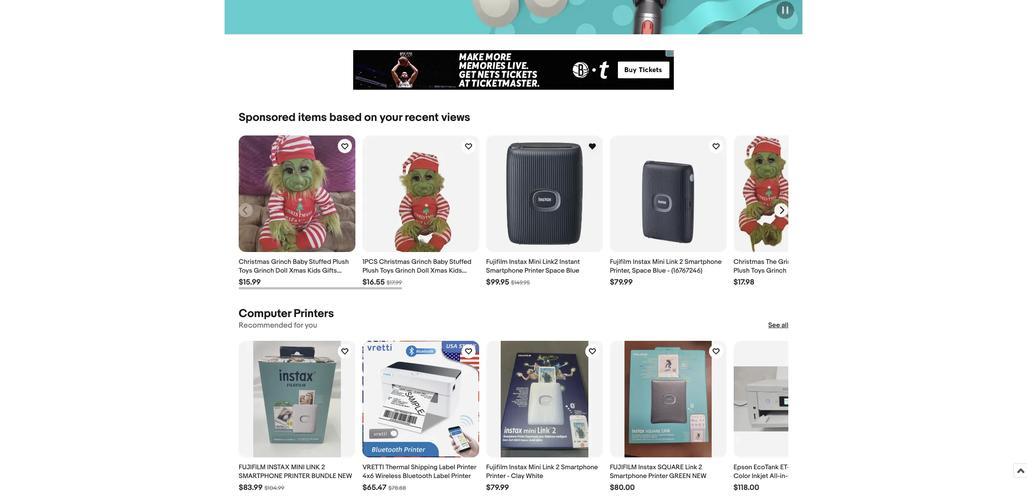 Task type: locate. For each thing, give the bounding box(es) containing it.
1 space from the left
[[545, 267, 565, 275]]

decor inside 1pcs christmas grinch baby stuffed plush toys grinch doll xmas kids home decor
[[382, 276, 401, 284]]

2 kids from the left
[[449, 267, 462, 275]]

printer down square
[[648, 472, 668, 481]]

0 horizontal spatial plush
[[333, 258, 349, 266]]

mini for white
[[529, 464, 541, 472]]

christmas up $15.99
[[239, 258, 270, 266]]

$79.99 text field
[[610, 278, 633, 288], [486, 484, 509, 493]]

fujifilm
[[486, 258, 508, 266], [610, 258, 631, 266], [486, 464, 508, 472]]

fujifilm up smartphone
[[239, 464, 266, 472]]

0 horizontal spatial xmas
[[289, 267, 306, 275]]

plush up $17.98
[[733, 267, 750, 275]]

printers
[[294, 307, 334, 321]]

1 toys from the left
[[239, 267, 252, 275]]

2 horizontal spatial baby
[[800, 258, 815, 266]]

printer inside "fujifilm instax mini link2 instant smartphone printer space blue $99.95 $149.95"
[[525, 267, 544, 275]]

1 horizontal spatial plush
[[362, 267, 379, 275]]

christmas up $17.98
[[733, 258, 764, 266]]

kids inside christmas the grinch baby stuffed plush toys grinch doll xmas kids gifts decor
[[820, 267, 833, 275]]

stuffed
[[309, 258, 331, 266], [449, 258, 471, 266], [816, 258, 838, 266]]

in-
[[780, 472, 788, 481]]

1 kids from the left
[[308, 267, 321, 275]]

instax for $99.95
[[509, 258, 527, 266]]

toys up $15.99
[[239, 267, 252, 275]]

new
[[338, 472, 352, 481], [692, 472, 707, 481]]

2 toys from the left
[[380, 267, 394, 275]]

link inside fujifilm instax square link 2 smartphone printer green new $80.00
[[685, 464, 697, 472]]

printer down "supertank"
[[802, 472, 821, 481]]

3 decor from the left
[[733, 276, 752, 284]]

stuffed inside the christmas grinch baby stuffed plush toys grinch doll xmas kids gifts home decor
[[309, 258, 331, 266]]

new for $83.99
[[338, 472, 352, 481]]

based
[[329, 111, 362, 125]]

link inside fujifilm instax mini link 2 smartphone printer - clay white $79.99
[[542, 464, 554, 472]]

1 christmas from the left
[[239, 258, 270, 266]]

label right shipping at the bottom of the page
[[439, 464, 455, 472]]

plush left 1pcs
[[333, 258, 349, 266]]

0 horizontal spatial baby
[[293, 258, 308, 266]]

fujifilm for white
[[486, 464, 508, 472]]

doll for christmas
[[788, 267, 800, 275]]

christmas for $15.99
[[239, 258, 270, 266]]

0 horizontal spatial stuffed
[[309, 258, 331, 266]]

2 inside the fujifilm instax mini link 2 smartphone printer, space blue - (16767246) $79.99
[[679, 258, 683, 266]]

0 horizontal spatial christmas
[[239, 258, 270, 266]]

3 baby from the left
[[800, 258, 815, 266]]

on
[[364, 111, 377, 125]]

plush
[[333, 258, 349, 266], [362, 267, 379, 275], [733, 267, 750, 275]]

1 new from the left
[[338, 472, 352, 481]]

$79.99 inside the fujifilm instax mini link 2 smartphone printer, space blue - (16767246) $79.99
[[610, 278, 633, 287]]

2 inside fujifilm instax mini link 2 smartphone printer - clay white $79.99
[[556, 464, 559, 472]]

christmas for $17.98
[[733, 258, 764, 266]]

home
[[239, 276, 257, 284], [362, 276, 381, 284]]

1 horizontal spatial stuffed
[[449, 258, 471, 266]]

1 horizontal spatial fujifilm
[[610, 464, 637, 472]]

kids inside 1pcs christmas grinch baby stuffed plush toys grinch doll xmas kids home decor
[[449, 267, 462, 275]]

smartphone inside fujifilm instax mini link 2 smartphone printer - clay white $79.99
[[561, 464, 598, 472]]

1 vertical spatial $79.99 text field
[[486, 484, 509, 493]]

instax inside fujifilm instax mini link 2 smartphone printer - clay white $79.99
[[509, 464, 527, 472]]

instax for white
[[509, 464, 527, 472]]

2 blue from the left
[[653, 267, 666, 275]]

printer
[[284, 472, 310, 481]]

1 horizontal spatial kids
[[449, 267, 462, 275]]

previous price $78.88 text field
[[388, 485, 406, 492]]

1 horizontal spatial link
[[666, 258, 678, 266]]

1 horizontal spatial new
[[692, 472, 707, 481]]

2 new from the left
[[692, 472, 707, 481]]

link
[[666, 258, 678, 266], [542, 464, 554, 472], [685, 464, 697, 472]]

1 horizontal spatial $79.99
[[610, 278, 633, 287]]

xmas for christmas
[[801, 267, 818, 275]]

grinch
[[271, 258, 291, 266], [411, 258, 432, 266], [778, 258, 798, 266], [254, 267, 274, 275], [395, 267, 415, 275], [766, 267, 786, 275]]

2 stuffed from the left
[[449, 258, 471, 266]]

0 horizontal spatial blue
[[566, 267, 579, 275]]

2 for (16767246)
[[679, 258, 683, 266]]

decor inside the christmas grinch baby stuffed plush toys grinch doll xmas kids gifts home decor
[[258, 276, 277, 284]]

1 horizontal spatial $79.99 text field
[[610, 278, 633, 288]]

toys
[[239, 267, 252, 275], [380, 267, 394, 275], [751, 267, 765, 275]]

baby inside 1pcs christmas grinch baby stuffed plush toys grinch doll xmas kids home decor
[[433, 258, 448, 266]]

1 home from the left
[[239, 276, 257, 284]]

new inside fujifilm instax mini link 2 smartphone printer bundle  new $83.99 $104.99
[[338, 472, 352, 481]]

instax inside "fujifilm instax mini link2 instant smartphone printer space blue $99.95 $149.95"
[[509, 258, 527, 266]]

link2
[[542, 258, 558, 266]]

0 horizontal spatial -
[[507, 472, 510, 481]]

fujifilm inside fujifilm instax mini link 2 smartphone printer bundle  new $83.99 $104.99
[[239, 464, 266, 472]]

2 inside fujifilm instax mini link 2 smartphone printer bundle  new $83.99 $104.99
[[321, 464, 325, 472]]

fujifilm inside the fujifilm instax mini link 2 smartphone printer, space blue - (16767246) $79.99
[[610, 258, 631, 266]]

2 decor from the left
[[382, 276, 401, 284]]

2 home from the left
[[362, 276, 381, 284]]

plush for christmas
[[733, 267, 750, 275]]

decor inside christmas the grinch baby stuffed plush toys grinch doll xmas kids gifts decor
[[733, 276, 752, 284]]

christmas up $17.99
[[379, 258, 410, 266]]

2 white from the left
[[825, 472, 843, 481]]

recent
[[405, 111, 439, 125]]

2 for $104.99
[[321, 464, 325, 472]]

decor for $15.99
[[258, 276, 277, 284]]

$15.99
[[239, 278, 261, 287]]

1 horizontal spatial christmas
[[379, 258, 410, 266]]

2 horizontal spatial link
[[685, 464, 697, 472]]

-
[[667, 267, 670, 275], [507, 472, 510, 481], [823, 472, 825, 481]]

smartphone for $80.00
[[610, 472, 647, 481]]

$118.00 text field
[[733, 484, 759, 493]]

3 toys from the left
[[751, 267, 765, 275]]

0 horizontal spatial $79.99 text field
[[486, 484, 509, 493]]

2 horizontal spatial christmas
[[733, 258, 764, 266]]

1 baby from the left
[[293, 258, 308, 266]]

2
[[679, 258, 683, 266], [321, 464, 325, 472], [556, 464, 559, 472], [699, 464, 702, 472]]

space down link2 on the bottom right of the page
[[545, 267, 565, 275]]

- down "supertank"
[[823, 472, 825, 481]]

vretti
[[362, 464, 384, 472]]

space
[[545, 267, 565, 275], [632, 267, 651, 275]]

1 stuffed from the left
[[309, 258, 331, 266]]

1 horizontal spatial doll
[[417, 267, 429, 275]]

white inside "epson ecotank et-2760 supertank color inkjet all-in-one printer -white ( tested)"
[[825, 472, 843, 481]]

baby for christmas the grinch baby stuffed plush toys grinch doll xmas kids gifts decor
[[800, 258, 815, 266]]

0 vertical spatial $79.99 text field
[[610, 278, 633, 288]]

1 doll from the left
[[275, 267, 287, 275]]

smartphone inside the fujifilm instax mini link 2 smartphone printer, space blue - (16767246) $79.99
[[685, 258, 722, 266]]

blue for -
[[653, 267, 666, 275]]

fujifilm
[[239, 464, 266, 472], [610, 464, 637, 472]]

white right clay
[[526, 472, 543, 481]]

instax inside the fujifilm instax mini link 2 smartphone printer, space blue - (16767246) $79.99
[[633, 258, 651, 266]]

gifts
[[322, 267, 337, 275], [835, 267, 849, 275]]

0 horizontal spatial home
[[239, 276, 257, 284]]

home inside 1pcs christmas grinch baby stuffed plush toys grinch doll xmas kids home decor
[[362, 276, 381, 284]]

instax
[[509, 258, 527, 266], [633, 258, 651, 266], [509, 464, 527, 472], [638, 464, 656, 472]]

christmas inside christmas the grinch baby stuffed plush toys grinch doll xmas kids gifts decor
[[733, 258, 764, 266]]

$79.99 inside fujifilm instax mini link 2 smartphone printer - clay white $79.99
[[486, 484, 509, 493]]

computer
[[239, 307, 291, 321]]

$16.55
[[362, 278, 385, 287]]

smartphone for white
[[561, 464, 598, 472]]

see all
[[768, 322, 788, 330]]

christmas inside 1pcs christmas grinch baby stuffed plush toys grinch doll xmas kids home decor
[[379, 258, 410, 266]]

fujifilm up the $80.00
[[610, 464, 637, 472]]

0 horizontal spatial toys
[[239, 267, 252, 275]]

1 xmas from the left
[[289, 267, 306, 275]]

baby
[[293, 258, 308, 266], [433, 258, 448, 266], [800, 258, 815, 266]]

plush for 1pcs
[[362, 267, 379, 275]]

one
[[788, 472, 801, 481]]

1 horizontal spatial toys
[[380, 267, 394, 275]]

smartphone inside "fujifilm instax mini link2 instant smartphone printer space blue $99.95 $149.95"
[[486, 267, 523, 275]]

baby for 1pcs christmas grinch baby stuffed plush toys grinch doll xmas kids home decor
[[433, 258, 448, 266]]

3 doll from the left
[[788, 267, 800, 275]]

- inside "epson ecotank et-2760 supertank color inkjet all-in-one printer -white ( tested)"
[[823, 472, 825, 481]]

shipping
[[411, 464, 437, 472]]

1 blue from the left
[[566, 267, 579, 275]]

toys inside the christmas grinch baby stuffed plush toys grinch doll xmas kids gifts home decor
[[239, 267, 252, 275]]

2 gifts from the left
[[835, 267, 849, 275]]

decor
[[258, 276, 277, 284], [382, 276, 401, 284], [733, 276, 752, 284]]

space for -
[[632, 267, 651, 275]]

previous price $17.99 text field
[[387, 280, 402, 287]]

fujifilm inside fujifilm instax mini link 2 smartphone printer - clay white $79.99
[[486, 464, 508, 472]]

xmas inside christmas the grinch baby stuffed plush toys grinch doll xmas kids gifts decor
[[801, 267, 818, 275]]

blue inside the fujifilm instax mini link 2 smartphone printer, space blue - (16767246) $79.99
[[653, 267, 666, 275]]

1 horizontal spatial home
[[362, 276, 381, 284]]

christmas inside the christmas grinch baby stuffed plush toys grinch doll xmas kids gifts home decor
[[239, 258, 270, 266]]

2 horizontal spatial doll
[[788, 267, 800, 275]]

0 horizontal spatial doll
[[275, 267, 287, 275]]

2 fujifilm from the left
[[610, 464, 637, 472]]

inkjet
[[752, 472, 768, 481]]

baby inside christmas the grinch baby stuffed plush toys grinch doll xmas kids gifts decor
[[800, 258, 815, 266]]

space inside "fujifilm instax mini link2 instant smartphone printer space blue $99.95 $149.95"
[[545, 267, 565, 275]]

home inside the christmas grinch baby stuffed plush toys grinch doll xmas kids gifts home decor
[[239, 276, 257, 284]]

doll inside 1pcs christmas grinch baby stuffed plush toys grinch doll xmas kids home decor
[[417, 267, 429, 275]]

stuffed inside christmas the grinch baby stuffed plush toys grinch doll xmas kids gifts decor
[[816, 258, 838, 266]]

vretti thermal shipping label printer 4x6 wireless bluetooth label printer $65.47 $78.88
[[362, 464, 476, 493]]

3 xmas from the left
[[801, 267, 818, 275]]

1 horizontal spatial decor
[[382, 276, 401, 284]]

fujifilm instax mini link 2 smartphone printer bundle  new $83.99 $104.99
[[239, 464, 352, 493]]

4x6
[[362, 472, 374, 481]]

$79.99
[[610, 278, 633, 287], [486, 484, 509, 493]]

2 horizontal spatial kids
[[820, 267, 833, 275]]

0 horizontal spatial kids
[[308, 267, 321, 275]]

smartphone
[[239, 472, 282, 481]]

- left clay
[[507, 472, 510, 481]]

home down 1pcs
[[362, 276, 381, 284]]

plush inside christmas the grinch baby stuffed plush toys grinch doll xmas kids gifts decor
[[733, 267, 750, 275]]

mini inside "fujifilm instax mini link2 instant smartphone printer space blue $99.95 $149.95"
[[529, 258, 541, 266]]

2 space from the left
[[632, 267, 651, 275]]

bluetooth
[[403, 472, 432, 481]]

2 baby from the left
[[433, 258, 448, 266]]

blue inside "fujifilm instax mini link2 instant smartphone printer space blue $99.95 $149.95"
[[566, 267, 579, 275]]

toys inside christmas the grinch baby stuffed plush toys grinch doll xmas kids gifts decor
[[751, 267, 765, 275]]

3 christmas from the left
[[733, 258, 764, 266]]

fujifilm inside fujifilm instax square link 2 smartphone printer green new $80.00
[[610, 464, 637, 472]]

space inside the fujifilm instax mini link 2 smartphone printer, space blue - (16767246) $79.99
[[632, 267, 651, 275]]

space right printer,
[[632, 267, 651, 275]]

fujifilm inside "fujifilm instax mini link2 instant smartphone printer space blue $99.95 $149.95"
[[486, 258, 508, 266]]

3 stuffed from the left
[[816, 258, 838, 266]]

fujifilm instax square link 2 smartphone printer green new $80.00
[[610, 464, 707, 493]]

sponsored
[[239, 111, 296, 125]]

instant
[[559, 258, 580, 266]]

1 fujifilm from the left
[[239, 464, 266, 472]]

stuffed for 1pcs
[[449, 258, 471, 266]]

link inside the fujifilm instax mini link 2 smartphone printer, space blue - (16767246) $79.99
[[666, 258, 678, 266]]

home up computer
[[239, 276, 257, 284]]

3 kids from the left
[[820, 267, 833, 275]]

link for (16767246)
[[666, 258, 678, 266]]

label
[[439, 464, 455, 472], [433, 472, 450, 481]]

2 christmas from the left
[[379, 258, 410, 266]]

2 horizontal spatial toys
[[751, 267, 765, 275]]

your
[[380, 111, 402, 125]]

1 vertical spatial $79.99
[[486, 484, 509, 493]]

$104.99
[[264, 485, 284, 492]]

kids for 1pcs
[[449, 267, 462, 275]]

new right green
[[692, 472, 707, 481]]

1 horizontal spatial white
[[825, 472, 843, 481]]

1pcs
[[362, 258, 378, 266]]

see
[[768, 322, 780, 330]]

$65.47 text field
[[362, 484, 387, 493]]

white
[[526, 472, 543, 481], [825, 472, 843, 481]]

1 horizontal spatial -
[[667, 267, 670, 275]]

kids inside the christmas grinch baby stuffed plush toys grinch doll xmas kids gifts home decor
[[308, 267, 321, 275]]

mini
[[529, 258, 541, 266], [652, 258, 665, 266], [529, 464, 541, 472]]

toys up $17.98
[[751, 267, 765, 275]]

$80.00
[[610, 484, 635, 493]]

2 horizontal spatial plush
[[733, 267, 750, 275]]

$16.55 $17.99
[[362, 278, 402, 287]]

1 horizontal spatial xmas
[[430, 267, 447, 275]]

doll
[[275, 267, 287, 275], [417, 267, 429, 275], [788, 267, 800, 275]]

et-
[[780, 464, 789, 472]]

smartphone inside fujifilm instax square link 2 smartphone printer green new $80.00
[[610, 472, 647, 481]]

new inside fujifilm instax square link 2 smartphone printer green new $80.00
[[692, 472, 707, 481]]

blue down instant on the bottom of page
[[566, 267, 579, 275]]

1 gifts from the left
[[322, 267, 337, 275]]

kids for christmas
[[820, 267, 833, 275]]

blue left (16767246)
[[653, 267, 666, 275]]

0 horizontal spatial gifts
[[322, 267, 337, 275]]

toys up $16.55 $17.99
[[380, 267, 394, 275]]

0 horizontal spatial space
[[545, 267, 565, 275]]

green
[[669, 472, 691, 481]]

0 horizontal spatial white
[[526, 472, 543, 481]]

2 horizontal spatial xmas
[[801, 267, 818, 275]]

0 vertical spatial $79.99
[[610, 278, 633, 287]]

2 horizontal spatial -
[[823, 472, 825, 481]]

printer
[[525, 267, 544, 275], [457, 464, 476, 472], [451, 472, 471, 481], [486, 472, 506, 481], [648, 472, 668, 481], [802, 472, 821, 481]]

1 decor from the left
[[258, 276, 277, 284]]

$80.00 text field
[[610, 484, 635, 493]]

smartphone
[[685, 258, 722, 266], [486, 267, 523, 275], [561, 464, 598, 472], [610, 472, 647, 481]]

instax
[[267, 464, 289, 472]]

1 horizontal spatial space
[[632, 267, 651, 275]]

instax inside fujifilm instax square link 2 smartphone printer green new $80.00
[[638, 464, 656, 472]]

0 horizontal spatial $79.99
[[486, 484, 509, 493]]

white left (
[[825, 472, 843, 481]]

plush inside 1pcs christmas grinch baby stuffed plush toys grinch doll xmas kids home decor
[[362, 267, 379, 275]]

new right bundle
[[338, 472, 352, 481]]

0 horizontal spatial new
[[338, 472, 352, 481]]

printer inside fujifilm instax mini link 2 smartphone printer - clay white $79.99
[[486, 472, 506, 481]]

blue
[[566, 267, 579, 275], [653, 267, 666, 275]]

epson ecotank et-2760 supertank color inkjet all-in-one printer -white ( tested)
[[733, 464, 846, 490]]

sponsored items based on your recent views
[[239, 111, 470, 125]]

0 horizontal spatial fujifilm
[[239, 464, 266, 472]]

1 horizontal spatial blue
[[653, 267, 666, 275]]

2 horizontal spatial decor
[[733, 276, 752, 284]]

1 white from the left
[[526, 472, 543, 481]]

label down shipping at the bottom of the page
[[433, 472, 450, 481]]

mini inside fujifilm instax mini link 2 smartphone printer - clay white $79.99
[[529, 464, 541, 472]]

printer left clay
[[486, 472, 506, 481]]

- left (16767246)
[[667, 267, 670, 275]]

toys inside 1pcs christmas grinch baby stuffed plush toys grinch doll xmas kids home decor
[[380, 267, 394, 275]]

2 doll from the left
[[417, 267, 429, 275]]

1 horizontal spatial baby
[[433, 258, 448, 266]]

mini inside the fujifilm instax mini link 2 smartphone printer, space blue - (16767246) $79.99
[[652, 258, 665, 266]]

2 horizontal spatial stuffed
[[816, 258, 838, 266]]

1 horizontal spatial gifts
[[835, 267, 849, 275]]

plush down 1pcs
[[362, 267, 379, 275]]

xmas inside 1pcs christmas grinch baby stuffed plush toys grinch doll xmas kids home decor
[[430, 267, 447, 275]]

supertank
[[806, 464, 837, 472]]

views
[[441, 111, 470, 125]]

0 horizontal spatial decor
[[258, 276, 277, 284]]

the
[[766, 258, 777, 266]]

2 xmas from the left
[[430, 267, 447, 275]]

clay
[[511, 472, 524, 481]]

0 horizontal spatial link
[[542, 464, 554, 472]]

gifts inside christmas the grinch baby stuffed plush toys grinch doll xmas kids gifts decor
[[835, 267, 849, 275]]

printer down link2 on the bottom right of the page
[[525, 267, 544, 275]]

previous price $104.99 text field
[[264, 485, 284, 492]]

items
[[298, 111, 327, 125]]

stuffed inside 1pcs christmas grinch baby stuffed plush toys grinch doll xmas kids home decor
[[449, 258, 471, 266]]

for
[[294, 321, 303, 330]]

doll inside christmas the grinch baby stuffed plush toys grinch doll xmas kids gifts decor
[[788, 267, 800, 275]]

- inside fujifilm instax mini link 2 smartphone printer - clay white $79.99
[[507, 472, 510, 481]]

kids
[[308, 267, 321, 275], [449, 267, 462, 275], [820, 267, 833, 275]]

christmas
[[239, 258, 270, 266], [379, 258, 410, 266], [733, 258, 764, 266]]

xmas for 1pcs
[[430, 267, 447, 275]]



Task type: vqa. For each thing, say whether or not it's contained in the screenshot.
the paid corresponding to mo
no



Task type: describe. For each thing, give the bounding box(es) containing it.
- inside the fujifilm instax mini link 2 smartphone printer, space blue - (16767246) $79.99
[[667, 267, 670, 275]]

blue for $99.95
[[566, 267, 579, 275]]

recommended
[[239, 321, 292, 330]]

$17.98
[[733, 278, 754, 287]]

christmas the grinch baby stuffed plush toys grinch doll xmas kids gifts decor
[[733, 258, 849, 284]]

doll inside the christmas grinch baby stuffed plush toys grinch doll xmas kids gifts home decor
[[275, 267, 287, 275]]

computer printers link
[[239, 307, 334, 321]]

advertisement region
[[353, 50, 674, 90]]

$79.99 text field for $79.99
[[486, 484, 509, 493]]

link for $79.99
[[542, 464, 554, 472]]

$83.99 text field
[[239, 484, 263, 493]]

epson
[[733, 464, 752, 472]]

$149.95
[[511, 280, 530, 287]]

mini
[[291, 464, 305, 472]]

$17.98 text field
[[733, 278, 754, 288]]

1pcs christmas grinch baby stuffed plush toys grinch doll xmas kids home decor
[[362, 258, 471, 284]]

printer,
[[610, 267, 630, 275]]

$99.95
[[486, 278, 509, 287]]

fujifilm instax mini link 2 smartphone printer - clay white $79.99
[[486, 464, 598, 493]]

thermal
[[385, 464, 409, 472]]

smartphone for -
[[685, 258, 722, 266]]

home for plush
[[362, 276, 381, 284]]

(
[[844, 472, 846, 481]]

you
[[305, 321, 317, 330]]

fujifilm instax mini link 2 smartphone printer, space blue - (16767246) $79.99
[[610, 258, 722, 287]]

color
[[733, 472, 750, 481]]

gifts inside the christmas grinch baby stuffed plush toys grinch doll xmas kids gifts home decor
[[322, 267, 337, 275]]

space for $99.95
[[545, 267, 565, 275]]

$83.99
[[239, 484, 263, 493]]

printer inside fujifilm instax square link 2 smartphone printer green new $80.00
[[648, 472, 668, 481]]

instax for $80.00
[[638, 464, 656, 472]]

$99.95 text field
[[486, 278, 509, 288]]

1 vertical spatial label
[[433, 472, 450, 481]]

new for $80.00
[[692, 472, 707, 481]]

instax for -
[[633, 258, 651, 266]]

white inside fujifilm instax mini link 2 smartphone printer - clay white $79.99
[[526, 472, 543, 481]]

printer inside "epson ecotank et-2760 supertank color inkjet all-in-one printer -white ( tested)"
[[802, 472, 821, 481]]

2760
[[789, 464, 804, 472]]

home for toys
[[239, 276, 257, 284]]

0 vertical spatial label
[[439, 464, 455, 472]]

christmas grinch baby stuffed plush toys grinch doll xmas kids gifts home decor
[[239, 258, 349, 284]]

fujifilm for $80.00
[[610, 464, 637, 472]]

wireless
[[375, 472, 401, 481]]

plush inside the christmas grinch baby stuffed plush toys grinch doll xmas kids gifts home decor
[[333, 258, 349, 266]]

mini for $99.95
[[529, 258, 541, 266]]

printer right bluetooth
[[451, 472, 471, 481]]

baby inside the christmas grinch baby stuffed plush toys grinch doll xmas kids gifts home decor
[[293, 258, 308, 266]]

$17.99
[[387, 280, 402, 287]]

printer right shipping at the bottom of the page
[[457, 464, 476, 472]]

bundle
[[312, 472, 336, 481]]

fujifilm for -
[[610, 258, 631, 266]]

recommended for you element
[[239, 321, 317, 331]]

recommended for you
[[239, 321, 317, 330]]

tested)
[[733, 481, 756, 490]]

$15.99 text field
[[239, 278, 261, 288]]

mini for -
[[652, 258, 665, 266]]

decor for $17.98
[[733, 276, 752, 284]]

fujifilm for $83.99
[[239, 464, 266, 472]]

fujifilm instax mini link2 instant smartphone printer space blue $99.95 $149.95
[[486, 258, 580, 287]]

2 for $79.99
[[556, 464, 559, 472]]

$78.88
[[388, 485, 406, 492]]

fujifilm for $99.95
[[486, 258, 508, 266]]

link
[[306, 464, 320, 472]]

toys for christmas
[[751, 267, 765, 275]]

$65.47
[[362, 484, 387, 493]]

previous price $149.95 text field
[[511, 280, 530, 287]]

toys for 1pcs
[[380, 267, 394, 275]]

all
[[781, 322, 788, 330]]

xmas inside the christmas grinch baby stuffed plush toys grinch doll xmas kids gifts home decor
[[289, 267, 306, 275]]

all-
[[770, 472, 780, 481]]

$79.99 text field for (16767246)
[[610, 278, 633, 288]]

stuffed for christmas
[[816, 258, 838, 266]]

$16.55 text field
[[362, 278, 385, 288]]

2 inside fujifilm instax square link 2 smartphone printer green new $80.00
[[699, 464, 702, 472]]

computer printers
[[239, 307, 334, 321]]

ecotank
[[754, 464, 779, 472]]

see all link
[[768, 322, 788, 330]]

square
[[658, 464, 684, 472]]

(16767246)
[[671, 267, 702, 275]]

doll for 1pcs
[[417, 267, 429, 275]]

smartphone for $99.95
[[486, 267, 523, 275]]

$118.00
[[733, 484, 759, 493]]



